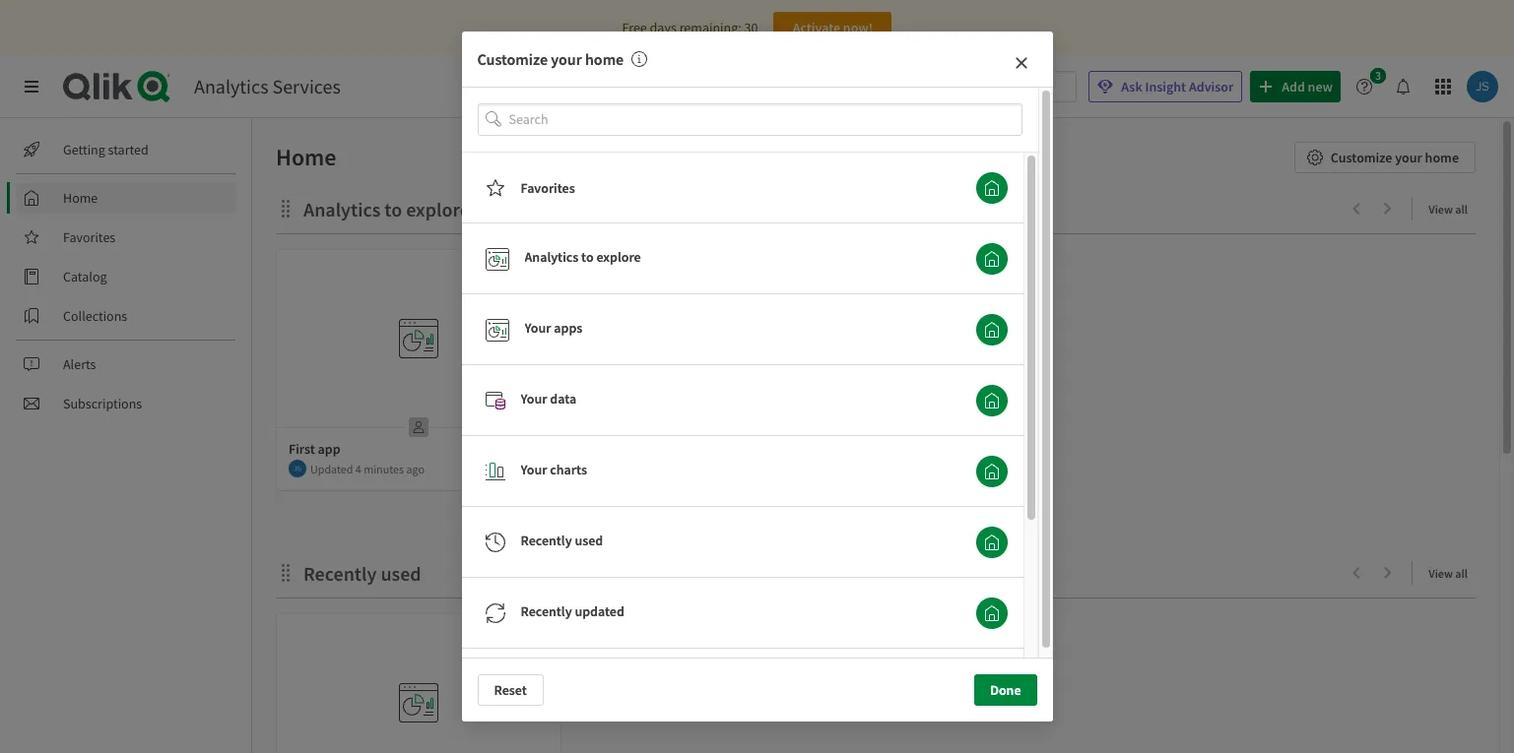 Task type: describe. For each thing, give the bounding box(es) containing it.
minutes
[[364, 462, 404, 476]]

analytics inside customize your home dialog
[[525, 248, 579, 266]]

favorites inside navigation pane element
[[63, 229, 115, 246]]

first app
[[289, 440, 340, 458]]

insight
[[1145, 78, 1186, 96]]

data
[[550, 390, 577, 408]]

all for analytics to explore
[[1455, 202, 1468, 217]]

ask insight advisor button
[[1089, 71, 1243, 102]]

analytics for analytics to explore link
[[303, 197, 381, 222]]

your inside button
[[1395, 149, 1422, 167]]

subscriptions
[[63, 395, 142, 413]]

personal element
[[403, 412, 434, 443]]

app
[[318, 440, 340, 458]]

view for analytics to explore
[[1429, 202, 1453, 217]]

remaining:
[[679, 19, 742, 36]]

analytics services
[[194, 74, 341, 99]]

activate
[[793, 19, 840, 36]]

home main content
[[244, 118, 1514, 754]]

done
[[990, 682, 1021, 700]]

searchbar element
[[732, 71, 1077, 103]]

to inside dialog
[[581, 248, 594, 266]]

home link
[[16, 182, 236, 214]]

your for your charts
[[521, 461, 547, 479]]

updated 4 minutes ago
[[310, 462, 425, 476]]

Your charts button
[[976, 456, 1007, 488]]

your inside dialog
[[551, 49, 582, 69]]

customize your home inside button
[[1331, 149, 1459, 167]]

recently used inside the home main content
[[303, 562, 421, 586]]

customize your home inside dialog
[[477, 49, 624, 69]]

analytics to explore inside customize your home dialog
[[525, 248, 641, 266]]

ago
[[406, 462, 425, 476]]

view for recently used
[[1429, 567, 1453, 581]]

recently used inside customize your home dialog
[[521, 532, 603, 550]]

alerts
[[63, 356, 96, 373]]

services
[[272, 74, 341, 99]]

your charts
[[521, 461, 587, 479]]

getting started
[[63, 141, 149, 159]]

move collection image for recently
[[276, 563, 296, 583]]

close image
[[1013, 55, 1029, 71]]

used inside the home main content
[[381, 562, 421, 586]]

ask insight advisor
[[1121, 78, 1234, 96]]

days
[[650, 19, 677, 36]]

customize inside button
[[1331, 149, 1393, 167]]

explore inside customize your home dialog
[[597, 248, 641, 266]]

free days remaining: 30
[[622, 19, 758, 36]]

navigation pane element
[[0, 126, 251, 428]]

catalog
[[63, 268, 107, 286]]

favorites link
[[16, 222, 236, 253]]

customize inside dialog
[[477, 49, 548, 69]]

your data
[[521, 390, 577, 408]]

Your data button
[[976, 386, 1007, 417]]

home inside customize your home dialog
[[585, 49, 624, 69]]

charts
[[550, 461, 587, 479]]

to inside the home main content
[[385, 197, 402, 222]]

Your apps button
[[976, 315, 1007, 346]]

free
[[622, 19, 647, 36]]

activate now! link
[[774, 12, 892, 43]]

your for your data
[[521, 390, 547, 408]]

now!
[[843, 19, 873, 36]]



Task type: locate. For each thing, give the bounding box(es) containing it.
1 view all from the top
[[1429, 202, 1468, 217]]

1 vertical spatial view all
[[1429, 567, 1468, 581]]

catalog link
[[16, 261, 236, 293]]

analytics to explore link
[[303, 197, 478, 222]]

2 view all from the top
[[1429, 567, 1468, 581]]

customize your home
[[477, 49, 624, 69], [1331, 149, 1459, 167]]

0 horizontal spatial customize
[[477, 49, 548, 69]]

view
[[1429, 202, 1453, 217], [1429, 567, 1453, 581]]

all
[[1455, 202, 1468, 217], [1455, 567, 1468, 581]]

Favorites button
[[976, 173, 1007, 204]]

ask
[[1121, 78, 1143, 96]]

home
[[276, 142, 336, 172], [63, 189, 98, 207]]

1 vertical spatial move collection image
[[276, 563, 296, 583]]

1 horizontal spatial recently used
[[521, 532, 603, 550]]

home inside main content
[[276, 142, 336, 172]]

1 vertical spatial recently
[[303, 562, 377, 586]]

reset
[[494, 682, 527, 700]]

0 horizontal spatial analytics to explore
[[303, 197, 470, 222]]

1 vertical spatial your
[[521, 390, 547, 408]]

view all link
[[1429, 196, 1476, 221], [1429, 561, 1476, 585]]

0 horizontal spatial used
[[381, 562, 421, 586]]

0 vertical spatial recently used
[[521, 532, 603, 550]]

1 horizontal spatial customize your home
[[1331, 149, 1459, 167]]

analytics
[[194, 74, 269, 99], [303, 197, 381, 222], [525, 248, 579, 266]]

analytics for analytics services element
[[194, 74, 269, 99]]

customize your home button
[[1294, 142, 1476, 173]]

1 horizontal spatial home
[[276, 142, 336, 172]]

2 vertical spatial your
[[521, 461, 547, 479]]

your left charts
[[521, 461, 547, 479]]

analytics services element
[[194, 74, 341, 99]]

Search text field
[[764, 71, 1077, 103]]

customize your home dialog
[[462, 32, 1053, 754]]

1 horizontal spatial favorites
[[521, 179, 575, 197]]

0 vertical spatial to
[[385, 197, 402, 222]]

first
[[289, 440, 315, 458]]

0 vertical spatial analytics to explore
[[303, 197, 470, 222]]

alerts link
[[16, 349, 236, 380]]

your
[[551, 49, 582, 69], [1395, 149, 1422, 167]]

2 view from the top
[[1429, 567, 1453, 581]]

view all
[[1429, 202, 1468, 217], [1429, 567, 1468, 581]]

1 view all link from the top
[[1429, 196, 1476, 221]]

close sidebar menu image
[[24, 79, 39, 95]]

2 horizontal spatial analytics
[[525, 248, 579, 266]]

0 horizontal spatial customize your home
[[477, 49, 624, 69]]

1 vertical spatial analytics to explore
[[525, 248, 641, 266]]

1 vertical spatial home
[[1425, 149, 1459, 167]]

recently used link
[[303, 562, 429, 586]]

2 move collection image from the top
[[276, 563, 296, 583]]

1 horizontal spatial home
[[1425, 149, 1459, 167]]

home down services
[[276, 142, 336, 172]]

1 vertical spatial all
[[1455, 567, 1468, 581]]

0 vertical spatial your
[[551, 49, 582, 69]]

0 horizontal spatial explore
[[406, 197, 470, 222]]

1 vertical spatial view
[[1429, 567, 1453, 581]]

1 move collection image from the top
[[276, 199, 296, 218]]

1 horizontal spatial to
[[581, 248, 594, 266]]

Search text field
[[509, 103, 1022, 136]]

used inside customize your home dialog
[[575, 532, 603, 550]]

collections link
[[16, 300, 236, 332]]

1 horizontal spatial used
[[575, 532, 603, 550]]

0 vertical spatial customize your home
[[477, 49, 624, 69]]

your left data
[[521, 390, 547, 408]]

advisor
[[1189, 78, 1234, 96]]

to
[[385, 197, 402, 222], [581, 248, 594, 266]]

home inside customize your home button
[[1425, 149, 1459, 167]]

1 all from the top
[[1455, 202, 1468, 217]]

jacob simon image
[[289, 460, 306, 478]]

your for your apps
[[525, 319, 551, 337]]

1 vertical spatial home
[[63, 189, 98, 207]]

recently
[[521, 532, 572, 550], [303, 562, 377, 586], [521, 603, 572, 621]]

move collection image
[[276, 199, 296, 218], [276, 563, 296, 583]]

favorites inside customize your home dialog
[[521, 179, 575, 197]]

1 vertical spatial recently used
[[303, 562, 421, 586]]

0 horizontal spatial favorites
[[63, 229, 115, 246]]

4
[[356, 462, 361, 476]]

home
[[585, 49, 624, 69], [1425, 149, 1459, 167]]

2 vertical spatial recently
[[521, 603, 572, 621]]

analytics to explore inside the home main content
[[303, 197, 470, 222]]

1 vertical spatial customize your home
[[1331, 149, 1459, 167]]

0 horizontal spatial analytics
[[194, 74, 269, 99]]

analytics inside the home main content
[[303, 197, 381, 222]]

recently for "recently updated" button
[[521, 603, 572, 621]]

your apps
[[525, 319, 583, 337]]

recently inside the home main content
[[303, 562, 377, 586]]

0 vertical spatial view all
[[1429, 202, 1468, 217]]

view all link for analytics to explore
[[1429, 196, 1476, 221]]

done button
[[975, 675, 1037, 706]]

view all link for recently used
[[1429, 561, 1476, 585]]

all for recently used
[[1455, 567, 1468, 581]]

1 vertical spatial analytics
[[303, 197, 381, 222]]

0 horizontal spatial your
[[551, 49, 582, 69]]

0 vertical spatial customize
[[477, 49, 548, 69]]

1 horizontal spatial analytics to explore
[[525, 248, 641, 266]]

view all for recently used
[[1429, 567, 1468, 581]]

updated
[[310, 462, 353, 476]]

home inside navigation pane element
[[63, 189, 98, 207]]

0 vertical spatial all
[[1455, 202, 1468, 217]]

1 view from the top
[[1429, 202, 1453, 217]]

move collection image for analytics
[[276, 199, 296, 218]]

2 all from the top
[[1455, 567, 1468, 581]]

jacob simon element
[[289, 460, 306, 478]]

1 vertical spatial explore
[[597, 248, 641, 266]]

1 vertical spatial customize
[[1331, 149, 1393, 167]]

0 vertical spatial view
[[1429, 202, 1453, 217]]

1 vertical spatial used
[[381, 562, 421, 586]]

activate now!
[[793, 19, 873, 36]]

getting started link
[[16, 134, 236, 166]]

0 horizontal spatial to
[[385, 197, 402, 222]]

recently used
[[521, 532, 603, 550], [303, 562, 421, 586]]

Analytics to explore button
[[976, 244, 1007, 275]]

1 horizontal spatial customize
[[1331, 149, 1393, 167]]

1 horizontal spatial your
[[1395, 149, 1422, 167]]

0 horizontal spatial home
[[585, 49, 624, 69]]

30
[[744, 19, 758, 36]]

Recently used button
[[976, 527, 1007, 559]]

Recently updated button
[[976, 598, 1007, 630]]

0 vertical spatial view all link
[[1429, 196, 1476, 221]]

0 vertical spatial move collection image
[[276, 199, 296, 218]]

1 vertical spatial view all link
[[1429, 561, 1476, 585]]

1 vertical spatial your
[[1395, 149, 1422, 167]]

getting
[[63, 141, 105, 159]]

analytics to explore
[[303, 197, 470, 222], [525, 248, 641, 266]]

0 vertical spatial your
[[525, 319, 551, 337]]

recently for recently used button at the bottom of the page
[[521, 532, 572, 550]]

apps
[[554, 319, 583, 337]]

0 vertical spatial home
[[585, 49, 624, 69]]

view all for analytics to explore
[[1429, 202, 1468, 217]]

0 horizontal spatial recently used
[[303, 562, 421, 586]]

0 vertical spatial used
[[575, 532, 603, 550]]

0 vertical spatial favorites
[[521, 179, 575, 197]]

explore inside the home main content
[[406, 197, 470, 222]]

collections
[[63, 307, 127, 325]]

your
[[525, 319, 551, 337], [521, 390, 547, 408], [521, 461, 547, 479]]

explore
[[406, 197, 470, 222], [597, 248, 641, 266]]

your left apps
[[525, 319, 551, 337]]

recently updated
[[521, 603, 624, 621]]

2 view all link from the top
[[1429, 561, 1476, 585]]

1 horizontal spatial analytics
[[303, 197, 381, 222]]

updated
[[575, 603, 624, 621]]

home down getting
[[63, 189, 98, 207]]

0 vertical spatial home
[[276, 142, 336, 172]]

0 horizontal spatial home
[[63, 189, 98, 207]]

used
[[575, 532, 603, 550], [381, 562, 421, 586]]

1 horizontal spatial explore
[[597, 248, 641, 266]]

1 vertical spatial to
[[581, 248, 594, 266]]

subscriptions link
[[16, 388, 236, 420]]

customize
[[477, 49, 548, 69], [1331, 149, 1393, 167]]

reset button
[[477, 675, 544, 706]]

favorites
[[521, 179, 575, 197], [63, 229, 115, 246]]

0 vertical spatial explore
[[406, 197, 470, 222]]

2 vertical spatial analytics
[[525, 248, 579, 266]]

1 vertical spatial favorites
[[63, 229, 115, 246]]

0 vertical spatial analytics
[[194, 74, 269, 99]]

started
[[108, 141, 149, 159]]

0 vertical spatial recently
[[521, 532, 572, 550]]



Task type: vqa. For each thing, say whether or not it's contained in the screenshot.
"CUSTOMIZE YOUR HOME"
yes



